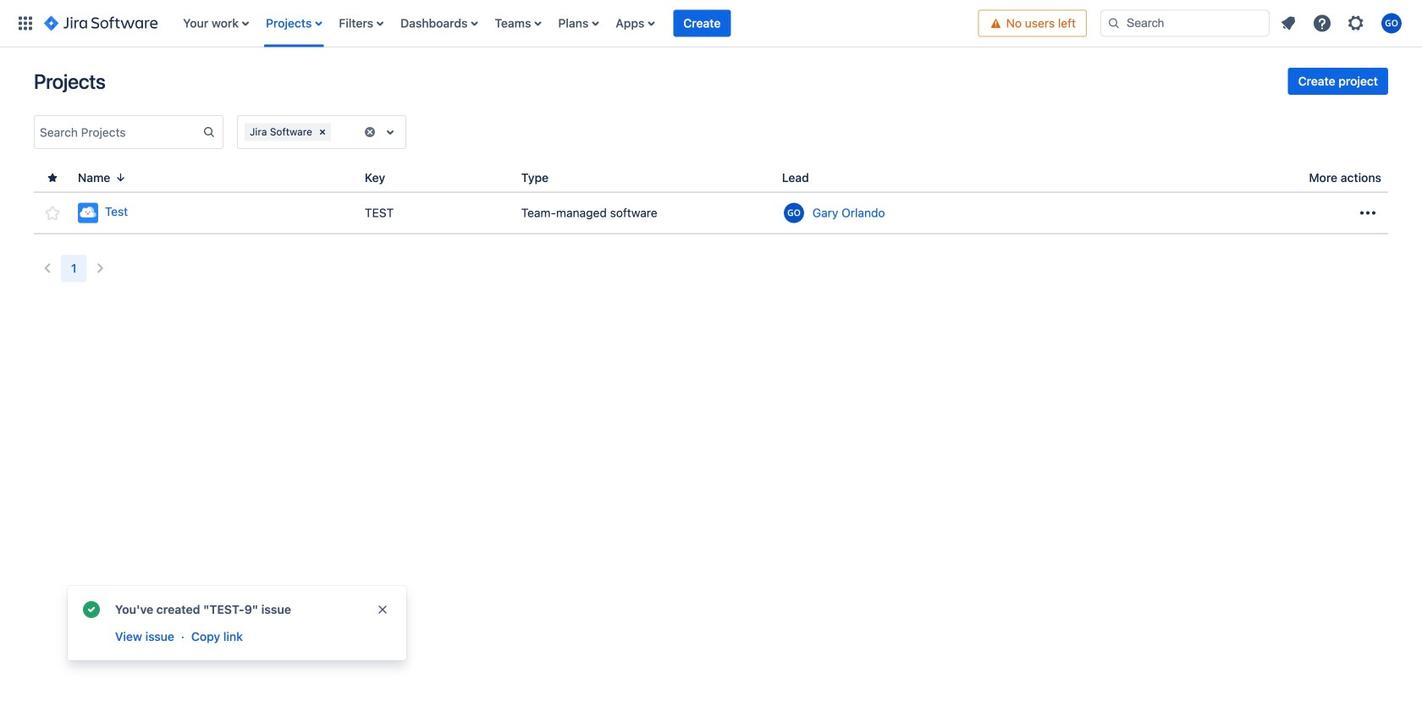 Task type: vqa. For each thing, say whether or not it's contained in the screenshot.
Enter full screen image
no



Task type: locate. For each thing, give the bounding box(es) containing it.
1 horizontal spatial list
[[1274, 8, 1413, 39]]

list item
[[674, 0, 731, 47]]

open image
[[380, 122, 401, 142]]

appswitcher icon image
[[15, 13, 36, 33]]

success image
[[81, 600, 102, 620]]

banner
[[0, 0, 1423, 47]]

list
[[175, 0, 979, 47], [1274, 8, 1413, 39]]

next image
[[90, 258, 111, 279]]

jira software image
[[44, 13, 158, 33], [44, 13, 158, 33]]

primary element
[[10, 0, 979, 47]]

more image
[[1358, 203, 1379, 223]]

help image
[[1313, 13, 1333, 33]]

search image
[[1108, 17, 1121, 30]]

group
[[1289, 68, 1389, 95]]

your profile and settings image
[[1382, 13, 1402, 33]]

previous image
[[37, 258, 58, 279]]

None search field
[[1101, 10, 1270, 37]]



Task type: describe. For each thing, give the bounding box(es) containing it.
clear image
[[363, 125, 377, 139]]

clear image
[[316, 125, 329, 139]]

Search Projects text field
[[35, 120, 202, 144]]

Search field
[[1101, 10, 1270, 37]]

settings image
[[1346, 13, 1367, 33]]

0 horizontal spatial list
[[175, 0, 979, 47]]

star test image
[[42, 203, 63, 223]]

dismiss image
[[376, 603, 390, 616]]

notifications image
[[1279, 13, 1299, 33]]



